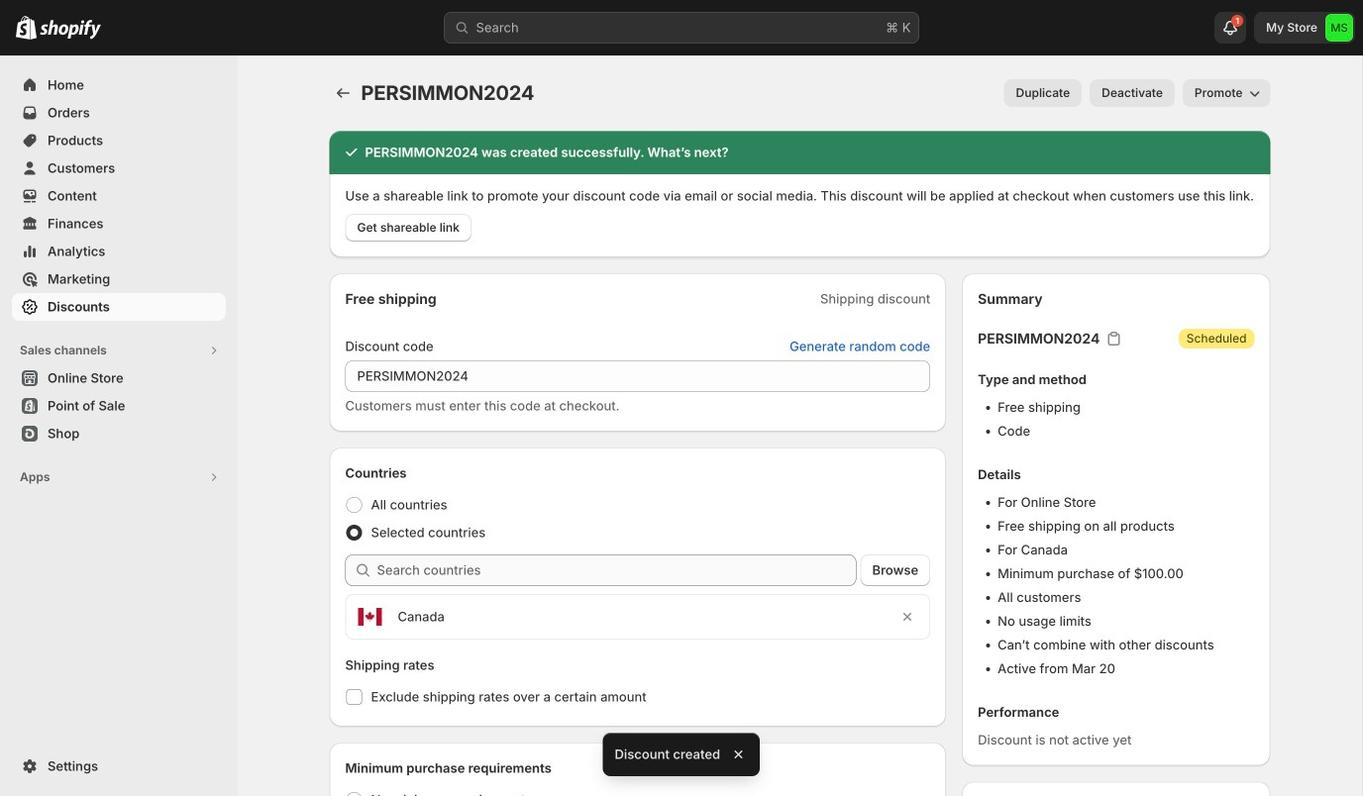 Task type: locate. For each thing, give the bounding box(es) containing it.
shopify image
[[16, 16, 37, 39], [40, 20, 101, 39]]

0 horizontal spatial shopify image
[[16, 16, 37, 39]]

None text field
[[345, 361, 931, 392]]

1 horizontal spatial shopify image
[[40, 20, 101, 39]]



Task type: vqa. For each thing, say whether or not it's contained in the screenshot.
Short sleeve t-shirt text box
no



Task type: describe. For each thing, give the bounding box(es) containing it.
my store image
[[1326, 14, 1354, 42]]

Search countries text field
[[377, 555, 857, 587]]



